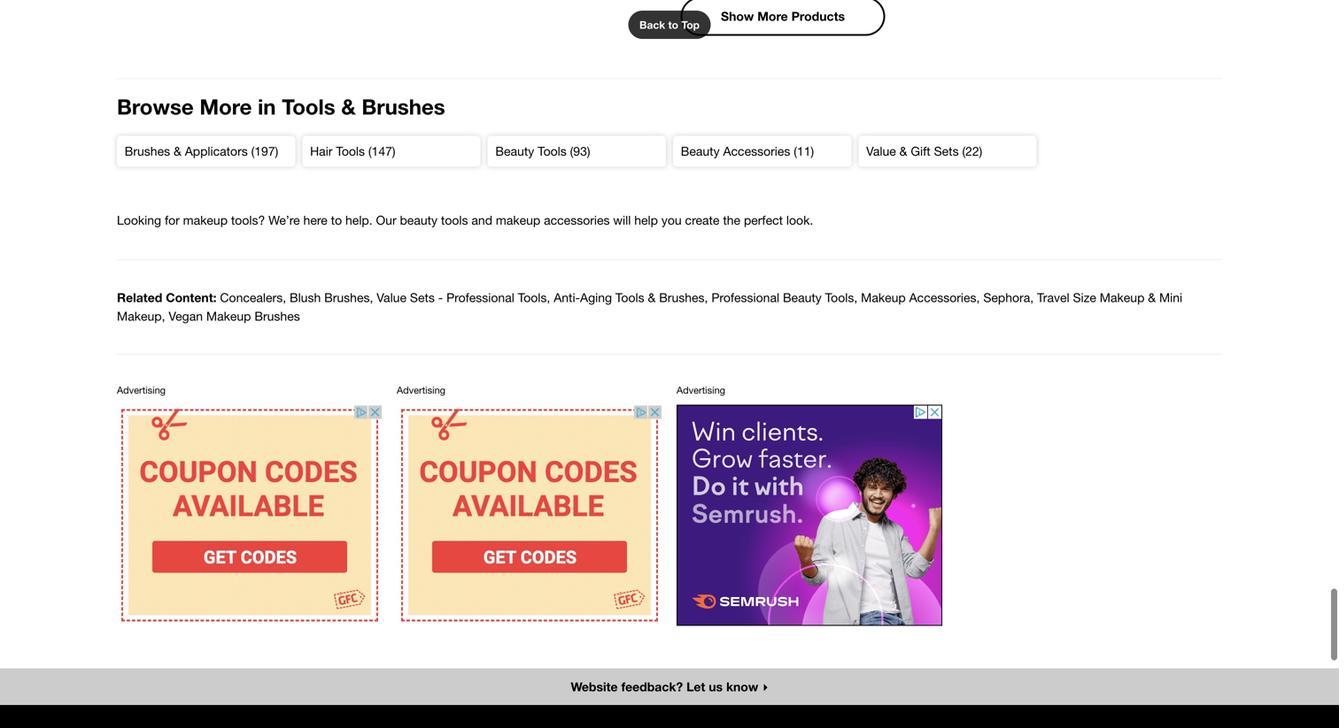 Task type: vqa. For each thing, say whether or not it's contained in the screenshot.
middle Janeiro
no



Task type: locate. For each thing, give the bounding box(es) containing it.
browse more in tools & brushes
[[117, 94, 445, 119]]

& left applicators
[[174, 144, 181, 159]]

travel size makeup & mini makeup
[[117, 290, 1183, 324]]

1 horizontal spatial professional
[[712, 290, 780, 305]]

tools?
[[231, 213, 265, 227]]

2 horizontal spatial advertisement element
[[677, 405, 942, 627]]

website
[[571, 680, 618, 695]]

0 horizontal spatial professional
[[447, 290, 514, 305]]

tools
[[282, 94, 335, 119], [336, 144, 365, 159], [538, 144, 567, 159], [518, 290, 547, 305], [616, 290, 644, 305], [825, 290, 854, 305]]

accessories
[[544, 213, 610, 227]]

in
[[258, 94, 276, 119]]

here
[[303, 213, 328, 227]]

value
[[866, 144, 896, 159], [377, 290, 407, 305]]

know
[[726, 680, 758, 695]]

concealers link
[[217, 287, 286, 309]]

professional right '-'
[[447, 290, 514, 305]]

hair
[[310, 144, 333, 159]]

2 horizontal spatial advertising
[[677, 385, 725, 396]]

0 vertical spatial more
[[758, 9, 788, 23]]

1 advertising from the left
[[117, 385, 166, 396]]

sets
[[934, 144, 959, 159], [410, 290, 435, 305]]

tools right aging in the top of the page
[[616, 290, 644, 305]]

for
[[165, 213, 180, 227]]

sets left '-'
[[410, 290, 435, 305]]

products
[[792, 9, 845, 23]]

1 vertical spatial sets
[[410, 290, 435, 305]]

advertisement element
[[117, 405, 383, 627], [397, 405, 663, 627], [677, 405, 942, 627]]

to
[[668, 19, 678, 31], [331, 213, 342, 227]]

&
[[341, 94, 356, 119], [174, 144, 181, 159], [900, 144, 907, 159], [648, 290, 656, 305], [1148, 290, 1156, 305]]

0 vertical spatial to
[[668, 19, 678, 31]]

professional beauty tools link
[[708, 287, 858, 309]]

travel size makeup & mini makeup link
[[117, 287, 1183, 327]]

tools left (93)
[[538, 144, 567, 159]]

will
[[613, 213, 631, 227]]

more for in
[[200, 94, 252, 119]]

beauty down 'look.'
[[783, 290, 822, 305]]

more inside button
[[758, 9, 788, 23]]

0 horizontal spatial sets
[[410, 290, 435, 305]]

professional
[[447, 290, 514, 305], [712, 290, 780, 305]]

related content: concealers , blush brushes , value sets - professional tools , anti-aging tools & brushes , professional beauty tools , makeup accessories , sephora ,
[[117, 290, 1037, 305]]

1 horizontal spatial advertisement element
[[397, 405, 663, 627]]

concealers
[[220, 290, 283, 305]]

1 vertical spatial more
[[200, 94, 252, 119]]

1 vertical spatial accessories
[[909, 290, 977, 305]]

sets right gift
[[934, 144, 959, 159]]

beauty
[[496, 144, 534, 159], [681, 144, 720, 159], [783, 290, 822, 305]]

professional down the the
[[712, 290, 780, 305]]

0 horizontal spatial to
[[331, 213, 342, 227]]

hair tools (147) link
[[302, 136, 481, 167]]

1 horizontal spatial value
[[866, 144, 896, 159]]

1 horizontal spatial to
[[668, 19, 678, 31]]

hair tools (147)
[[310, 144, 396, 159]]

makeup accessories link
[[858, 287, 980, 309]]

to right here
[[331, 213, 342, 227]]

accessories left sephora
[[909, 290, 977, 305]]

more left in
[[200, 94, 252, 119]]

2 professional from the left
[[712, 290, 780, 305]]

1 horizontal spatial beauty
[[681, 144, 720, 159]]

1 professional from the left
[[447, 290, 514, 305]]

value left '-'
[[377, 290, 407, 305]]

brushes
[[362, 94, 445, 119], [125, 144, 170, 159], [324, 290, 370, 305], [659, 290, 705, 305], [255, 309, 300, 324]]

more right show
[[758, 9, 788, 23]]

1 horizontal spatial more
[[758, 9, 788, 23]]

0 horizontal spatial more
[[200, 94, 252, 119]]

help
[[634, 213, 658, 227]]

tools left 'makeup accessories' 'link'
[[825, 290, 854, 305]]

more
[[758, 9, 788, 23], [200, 94, 252, 119]]

beauty left (93)
[[496, 144, 534, 159]]

2 horizontal spatial beauty
[[783, 290, 822, 305]]

(197)
[[251, 144, 278, 159]]

size
[[1073, 290, 1096, 305]]

makeup
[[861, 290, 906, 305], [1100, 290, 1145, 305], [117, 309, 162, 324], [206, 309, 251, 324]]

& left "mini"
[[1148, 290, 1156, 305]]

beauty up create
[[681, 144, 720, 159]]

makeup right and
[[496, 213, 541, 227]]

2 advertising from the left
[[397, 385, 446, 396]]

value left gift
[[866, 144, 896, 159]]

1 horizontal spatial makeup
[[496, 213, 541, 227]]

help.
[[345, 213, 373, 227]]

to inside button
[[668, 19, 678, 31]]

back to top button
[[628, 11, 711, 39]]

3 advertisement element from the left
[[677, 405, 942, 627]]

advertising
[[117, 385, 166, 396], [397, 385, 446, 396], [677, 385, 725, 396]]

look.
[[786, 213, 813, 227]]

0 horizontal spatial advertisement element
[[117, 405, 383, 627]]

website feedback? let us know ▸
[[571, 680, 768, 695]]

beauty tools (93) link
[[488, 136, 666, 167]]

gift
[[911, 144, 931, 159]]

0 horizontal spatial value
[[377, 290, 407, 305]]

to left top
[[668, 19, 678, 31]]

0 horizontal spatial accessories
[[723, 144, 790, 159]]

brushes up hair tools (147) link
[[362, 94, 445, 119]]

0 horizontal spatial advertising
[[117, 385, 166, 396]]

3 advertising from the left
[[677, 385, 725, 396]]

,
[[283, 290, 286, 305], [370, 290, 373, 305], [547, 290, 550, 305], [705, 290, 708, 305], [854, 290, 858, 305], [977, 290, 980, 305], [1030, 290, 1034, 305], [162, 309, 165, 324]]

show
[[721, 9, 754, 23]]

makeup
[[183, 213, 228, 227], [496, 213, 541, 227]]

0 vertical spatial sets
[[934, 144, 959, 159]]

website feedback? let us know ▸ button
[[560, 669, 779, 706]]

browse
[[117, 94, 194, 119]]

tools left anti-
[[518, 290, 547, 305]]

0 vertical spatial value
[[866, 144, 896, 159]]

0 vertical spatial accessories
[[723, 144, 790, 159]]

related
[[117, 290, 162, 305]]

1 horizontal spatial advertising
[[397, 385, 446, 396]]

anti-
[[554, 290, 580, 305]]

anti-aging tools & brushes link
[[550, 287, 708, 309]]

-
[[438, 290, 443, 305]]

brushes right blush
[[324, 290, 370, 305]]

show more products
[[721, 9, 845, 23]]

1 vertical spatial value
[[377, 290, 407, 305]]

0 horizontal spatial beauty
[[496, 144, 534, 159]]

sephora
[[984, 290, 1030, 305]]

value sets - professional tools link
[[373, 287, 550, 309]]

accessories left (11)
[[723, 144, 790, 159]]

makeup right for
[[183, 213, 228, 227]]

accessories
[[723, 144, 790, 159], [909, 290, 977, 305]]

value & gift sets (22) link
[[859, 136, 1037, 167]]

and
[[472, 213, 492, 227]]

us
[[709, 680, 723, 695]]

brushes down you
[[659, 290, 705, 305]]

aging
[[580, 290, 612, 305]]

0 horizontal spatial makeup
[[183, 213, 228, 227]]

2 advertisement element from the left
[[397, 405, 663, 627]]

back
[[640, 19, 665, 31]]

we're
[[269, 213, 300, 227]]



Task type: describe. For each thing, give the bounding box(es) containing it.
& left gift
[[900, 144, 907, 159]]

show more products button
[[681, 0, 885, 36]]

our
[[376, 213, 396, 227]]

more for products
[[758, 9, 788, 23]]

feedback?
[[621, 680, 683, 695]]

looking for makeup tools? we're here to help. our beauty tools and makeup accessories will help you create the perfect look.
[[117, 213, 813, 227]]

mini
[[1159, 290, 1183, 305]]

& up hair tools (147)
[[341, 94, 356, 119]]

brushes & applicators (197) link
[[117, 136, 295, 167]]

value & gift sets (22)
[[866, 144, 983, 159]]

1 makeup from the left
[[183, 213, 228, 227]]

content:
[[166, 290, 217, 305]]

1 horizontal spatial sets
[[934, 144, 959, 159]]

tools right in
[[282, 94, 335, 119]]

& right aging in the top of the page
[[648, 290, 656, 305]]

the
[[723, 213, 741, 227]]

beauty accessories (11) link
[[673, 136, 852, 167]]

1 horizontal spatial accessories
[[909, 290, 977, 305]]

beauty tools (93)
[[496, 144, 590, 159]]

beauty for beauty tools (93)
[[496, 144, 534, 159]]

blush brushes link
[[286, 287, 373, 309]]

looking
[[117, 213, 161, 227]]

blush
[[290, 290, 321, 305]]

tools
[[441, 213, 468, 227]]

(147)
[[368, 144, 396, 159]]

back to top
[[640, 19, 700, 31]]

beauty for beauty accessories (11)
[[681, 144, 720, 159]]

, vegan makeup brushes
[[162, 309, 300, 324]]

travel
[[1037, 290, 1070, 305]]

let
[[687, 680, 705, 695]]

beauty
[[400, 213, 438, 227]]

applicators
[[185, 144, 248, 159]]

sephora link
[[980, 287, 1034, 309]]

brushes down "browse"
[[125, 144, 170, 159]]

(93)
[[570, 144, 590, 159]]

top
[[681, 19, 700, 31]]

brushes down concealers link at the top of the page
[[255, 309, 300, 324]]

▸
[[762, 680, 768, 695]]

brushes & applicators (197)
[[125, 144, 278, 159]]

vegan makeup brushes link
[[165, 305, 304, 327]]

tools right hair
[[336, 144, 365, 159]]

vegan
[[169, 309, 203, 324]]

value inside "value & gift sets (22)" link
[[866, 144, 896, 159]]

& inside the travel size makeup & mini makeup
[[1148, 290, 1156, 305]]

1 vertical spatial to
[[331, 213, 342, 227]]

beauty accessories (11)
[[681, 144, 814, 159]]

2 makeup from the left
[[496, 213, 541, 227]]

(22)
[[962, 144, 983, 159]]

create
[[685, 213, 720, 227]]

1 advertisement element from the left
[[117, 405, 383, 627]]

(11)
[[794, 144, 814, 159]]

you
[[662, 213, 682, 227]]

perfect
[[744, 213, 783, 227]]



